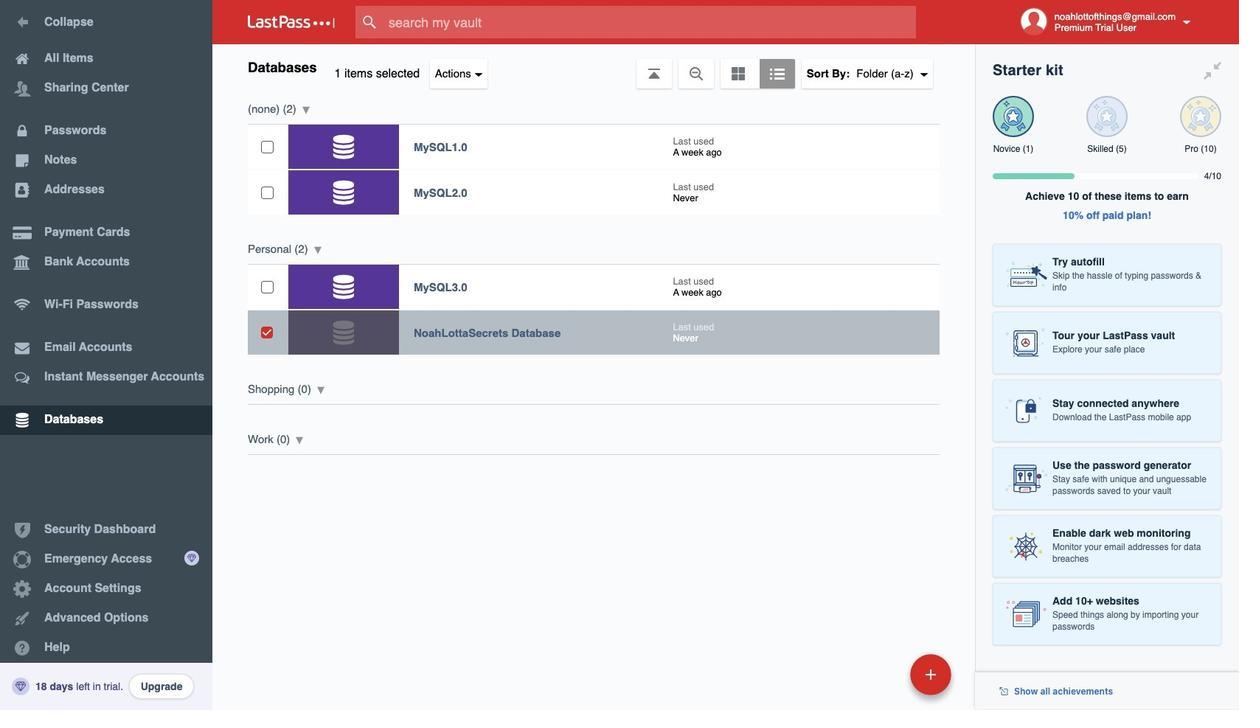 Task type: locate. For each thing, give the bounding box(es) containing it.
new item navigation
[[809, 650, 960, 710]]

new item element
[[809, 653, 957, 696]]

main navigation navigation
[[0, 0, 212, 710]]

search my vault text field
[[356, 6, 945, 38]]

vault options navigation
[[212, 44, 975, 89]]



Task type: describe. For each thing, give the bounding box(es) containing it.
Search search field
[[356, 6, 945, 38]]

lastpass image
[[248, 15, 335, 29]]



